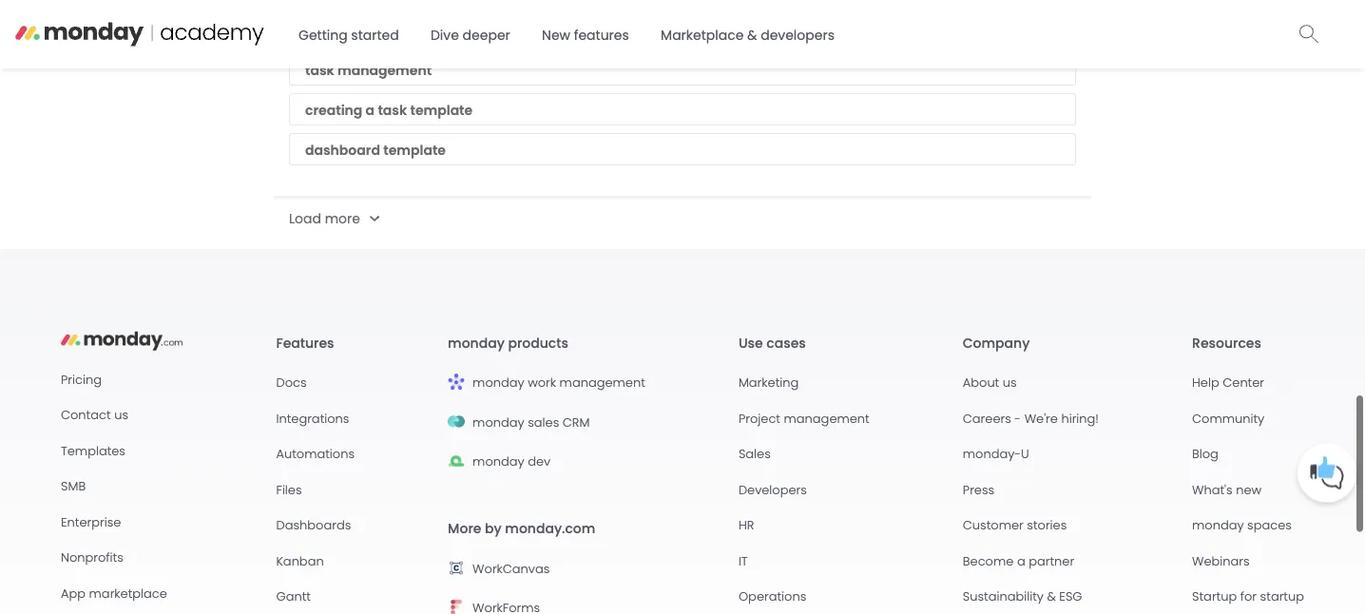 Task type: vqa. For each thing, say whether or not it's contained in the screenshot.


Task type: describe. For each thing, give the bounding box(es) containing it.
monday spaces link
[[1192, 516, 1292, 535]]

dashboards link
[[276, 516, 351, 535]]

startup for startup
[[1192, 588, 1304, 605]]

crm
[[563, 413, 590, 431]]

developers link
[[739, 481, 807, 499]]

monday sales crm link
[[448, 413, 590, 435]]

become a partner
[[963, 552, 1075, 569]]

monday dev
[[473, 453, 551, 470]]

what's new
[[1192, 481, 1262, 498]]

sales
[[528, 413, 559, 431]]

dive deeper link
[[419, 19, 522, 52]]

getting started link
[[287, 19, 410, 52]]

monday for monday spaces
[[1192, 517, 1244, 534]]

enterprise
[[61, 513, 121, 530]]

task management link
[[305, 61, 432, 79]]

workcanvas
[[473, 560, 550, 577]]

esg
[[1060, 588, 1082, 605]]

load more
[[289, 209, 360, 228]]

webinars link
[[1192, 552, 1250, 570]]

monday sales crm
[[473, 413, 590, 431]]

marketing
[[739, 374, 799, 391]]

dashboard
[[305, 141, 380, 159]]

contact
[[61, 406, 111, 423]]

use cases
[[739, 334, 806, 352]]

project
[[739, 410, 781, 427]]

workforms icon footer image
[[448, 599, 465, 614]]

monday-u
[[963, 445, 1029, 462]]

new
[[542, 26, 571, 45]]

operations link
[[739, 587, 807, 606]]

management for task management
[[338, 61, 432, 79]]

partner
[[1029, 552, 1075, 569]]

smb
[[61, 478, 86, 495]]

monday-u link
[[963, 445, 1029, 463]]

& for sustainability
[[1047, 588, 1056, 605]]

marketplace
[[661, 26, 744, 45]]

nonprofits link
[[61, 548, 123, 567]]

sustainability & esg link
[[963, 587, 1082, 606]]

gantt
[[276, 588, 311, 605]]

webinars
[[1192, 552, 1250, 569]]

monday for monday work management
[[473, 374, 524, 391]]

monday work management link
[[448, 374, 645, 396]]

getting
[[299, 26, 348, 45]]

docs link
[[276, 374, 307, 392]]

blog
[[1192, 445, 1219, 462]]

customer
[[963, 517, 1024, 534]]

marketplace
[[89, 585, 167, 602]]

search logo image
[[1300, 24, 1320, 43]]

monday dev link
[[448, 452, 551, 475]]

customer stories link
[[963, 516, 1067, 535]]

community
[[1192, 410, 1265, 427]]

workcanvas link
[[448, 560, 550, 582]]

us for about us
[[1003, 374, 1017, 391]]

resources
[[1192, 334, 1262, 352]]

it
[[739, 552, 748, 569]]

what's new link
[[1192, 481, 1262, 499]]

more by monday.com
[[448, 520, 595, 538]]

sales link
[[739, 445, 771, 463]]

creating a task template
[[305, 101, 473, 119]]

files
[[276, 481, 302, 498]]

0 horizontal spatial task
[[305, 61, 334, 79]]

cases
[[767, 334, 806, 352]]

hr link
[[739, 516, 754, 535]]

us for contact us
[[114, 406, 128, 423]]

creating
[[305, 101, 363, 119]]

careers - we're hiring! link
[[963, 409, 1099, 428]]

dashboards
[[276, 517, 351, 534]]

features
[[276, 334, 334, 352]]

careers - we're hiring!
[[963, 410, 1099, 427]]

developers
[[761, 26, 835, 45]]

become a partner link
[[963, 552, 1075, 570]]

-
[[1015, 410, 1021, 427]]

monday products
[[448, 334, 568, 352]]

similar searches
[[301, 15, 399, 31]]

stories
[[1027, 517, 1067, 534]]

dev new mobile footer logo image
[[448, 452, 465, 470]]

monday work management
[[473, 374, 645, 391]]

help center
[[1192, 374, 1265, 391]]

sustainability
[[963, 588, 1044, 605]]

more
[[448, 520, 481, 538]]

automations link
[[276, 445, 355, 463]]

kanban
[[276, 552, 324, 569]]

monday spaces
[[1192, 517, 1292, 534]]

about us link
[[963, 374, 1017, 392]]

marketing link
[[739, 374, 799, 392]]

hiring!
[[1062, 410, 1099, 427]]

management for project management
[[784, 410, 870, 427]]

dev
[[528, 453, 551, 470]]

monday logo image
[[61, 325, 183, 355]]

spaces
[[1248, 517, 1292, 534]]



Task type: locate. For each thing, give the bounding box(es) containing it.
it link
[[739, 552, 748, 570]]

0 vertical spatial us
[[1003, 374, 1017, 391]]

new features
[[542, 26, 629, 45]]

features
[[574, 26, 629, 45]]

monday for monday dev
[[473, 453, 524, 470]]

marketplace & developers link
[[649, 19, 846, 52]]

template down creating a task template
[[383, 141, 446, 159]]

use
[[739, 334, 763, 352]]

1 vertical spatial template
[[383, 141, 446, 159]]

project management
[[739, 410, 870, 427]]

1 horizontal spatial us
[[1003, 374, 1017, 391]]

dashboard template
[[305, 141, 446, 159]]

0 vertical spatial task
[[305, 61, 334, 79]]

& left developers
[[747, 26, 757, 45]]

products
[[508, 334, 568, 352]]

1 vertical spatial a
[[1017, 552, 1026, 569]]

1 horizontal spatial &
[[1047, 588, 1056, 605]]

monday.com
[[505, 520, 595, 538]]

more
[[325, 209, 360, 228]]

crm icon footer image
[[448, 413, 465, 430]]

us right contact
[[114, 406, 128, 423]]

dive
[[431, 26, 459, 45]]

1 horizontal spatial management
[[560, 374, 645, 391]]

1 vertical spatial task
[[378, 101, 407, 119]]

startup
[[1192, 588, 1237, 605]]

company
[[963, 334, 1030, 352]]

dashboard template link
[[305, 141, 446, 159]]

getting started
[[299, 26, 399, 45]]

footer wm logo image
[[448, 374, 465, 391]]

0 vertical spatial &
[[747, 26, 757, 45]]

dive deeper
[[431, 26, 510, 45]]

enterprise link
[[61, 513, 121, 531]]

0 vertical spatial a
[[366, 101, 375, 119]]

0 horizontal spatial &
[[747, 26, 757, 45]]

templates
[[61, 442, 126, 459]]

template down dive
[[410, 101, 473, 119]]

us inside about us link
[[1003, 374, 1017, 391]]

us inside contact us link
[[114, 406, 128, 423]]

u
[[1021, 445, 1029, 462]]

it operations
[[739, 552, 807, 605]]

similar
[[301, 15, 342, 31]]

a inside "link"
[[1017, 552, 1026, 569]]

monday left dev
[[473, 453, 524, 470]]

2 vertical spatial management
[[784, 410, 870, 427]]

marketplace & developers
[[661, 26, 835, 45]]

task
[[305, 61, 334, 79], [378, 101, 407, 119]]

by
[[485, 520, 502, 538]]

a
[[366, 101, 375, 119], [1017, 552, 1026, 569]]

&
[[747, 26, 757, 45], [1047, 588, 1056, 605]]

management right project
[[784, 410, 870, 427]]

monday up monday dev
[[473, 413, 524, 431]]

contact us
[[61, 406, 128, 423]]

1 vertical spatial &
[[1047, 588, 1056, 605]]

2 horizontal spatial management
[[784, 410, 870, 427]]

sustainability & esg
[[963, 588, 1082, 605]]

customer stories
[[963, 517, 1067, 534]]

workcanvas icon footer image
[[448, 560, 465, 577]]

careers
[[963, 410, 1011, 427]]

new features link
[[531, 19, 641, 52]]

task down the getting
[[305, 61, 334, 79]]

pricing
[[61, 371, 102, 388]]

monday for monday sales crm
[[473, 413, 524, 431]]

app
[[61, 585, 86, 602]]

work
[[528, 374, 556, 391]]

task up dashboard template
[[378, 101, 407, 119]]

load
[[289, 209, 321, 228]]

1 vertical spatial us
[[114, 406, 128, 423]]

become
[[963, 552, 1014, 569]]

management down started
[[338, 61, 432, 79]]

templates link
[[61, 441, 126, 460]]

integrations
[[276, 410, 349, 427]]

0 vertical spatial management
[[338, 61, 432, 79]]

& for marketplace
[[747, 26, 757, 45]]

automations
[[276, 445, 355, 462]]

about us
[[963, 374, 1017, 391]]

smb link
[[61, 477, 86, 496]]

about
[[963, 374, 1000, 391]]

help
[[1192, 374, 1220, 391]]

0 horizontal spatial a
[[366, 101, 375, 119]]

0 horizontal spatial management
[[338, 61, 432, 79]]

monday up webinars
[[1192, 517, 1244, 534]]

a for become
[[1017, 552, 1026, 569]]

operations
[[739, 588, 807, 605]]

management up crm
[[560, 374, 645, 391]]

& left esg
[[1047, 588, 1056, 605]]

press
[[963, 481, 995, 498]]

for
[[1241, 588, 1257, 605]]

0 horizontal spatial us
[[114, 406, 128, 423]]

1 horizontal spatial a
[[1017, 552, 1026, 569]]

monday-
[[963, 445, 1021, 462]]

monday for monday products
[[448, 334, 505, 352]]

sales
[[739, 445, 771, 462]]

kanban link
[[276, 552, 324, 570]]

task management
[[305, 61, 432, 79]]

creating a task template link
[[305, 101, 473, 119]]

& inside 'link'
[[747, 26, 757, 45]]

academy logo image
[[14, 15, 282, 48]]

a for creating
[[366, 101, 375, 119]]

searches
[[345, 15, 399, 31]]

1 horizontal spatial task
[[378, 101, 407, 119]]

press link
[[963, 481, 995, 499]]

hr
[[739, 517, 754, 534]]

us right about on the bottom
[[1003, 374, 1017, 391]]

startup
[[1260, 588, 1304, 605]]

center
[[1223, 374, 1265, 391]]

a right creating
[[366, 101, 375, 119]]

a left partner in the bottom of the page
[[1017, 552, 1026, 569]]

gantt link
[[276, 587, 311, 606]]

monday down monday products
[[473, 374, 524, 391]]

monday up footer wm logo
[[448, 334, 505, 352]]

0 vertical spatial template
[[410, 101, 473, 119]]

developers
[[739, 481, 807, 498]]

1 vertical spatial management
[[560, 374, 645, 391]]



